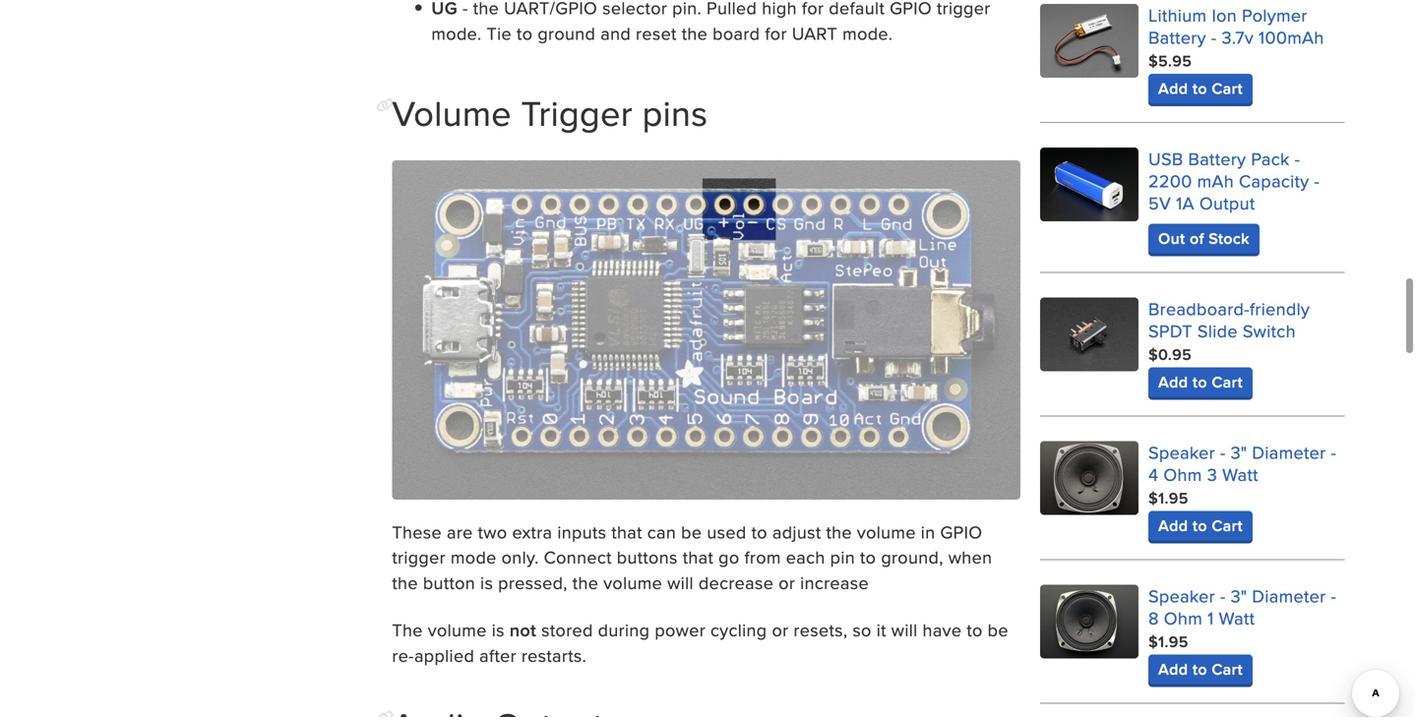 Task type: locate. For each thing, give the bounding box(es) containing it.
cart
[[1212, 77, 1243, 100], [1212, 371, 1243, 394], [1212, 514, 1243, 537], [1212, 658, 1243, 681]]

4 add from the top
[[1158, 658, 1188, 681]]

the
[[473, 0, 499, 20], [682, 21, 708, 46], [826, 519, 852, 545], [392, 570, 418, 595], [573, 570, 599, 595]]

0 vertical spatial will
[[667, 570, 694, 595]]

to
[[517, 21, 533, 46], [1193, 77, 1208, 100], [1193, 371, 1208, 394], [1193, 514, 1208, 537], [752, 519, 768, 545], [860, 545, 876, 570], [967, 618, 983, 643], [1193, 658, 1208, 681]]

1 vertical spatial ohm
[[1164, 606, 1203, 631]]

0 horizontal spatial gpio
[[890, 0, 932, 20]]

the left button
[[392, 570, 418, 595]]

add to cart link for 3
[[1149, 511, 1253, 541]]

2 horizontal spatial volume
[[857, 519, 916, 545]]

2 mode. from the left
[[843, 21, 893, 46]]

1 vertical spatial link image
[[376, 711, 394, 717]]

1 horizontal spatial trigger
[[937, 0, 991, 20]]

speaker inside 'speaker - 3" diameter - 4 ohm 3 watt $1.95 add to cart'
[[1149, 440, 1215, 465]]

1 vertical spatial watt
[[1219, 606, 1255, 631]]

the volume is not
[[392, 618, 537, 643]]

stored during power cycling or resets, so it will have to be re-applied after restarts.
[[392, 618, 1009, 668]]

decrease
[[699, 570, 774, 595]]

link image
[[376, 98, 394, 112], [376, 711, 394, 717]]

1 horizontal spatial be
[[988, 618, 1009, 643]]

-
[[463, 0, 468, 20], [1211, 25, 1217, 50], [1295, 146, 1301, 171], [1314, 168, 1320, 194], [1220, 440, 1226, 465], [1331, 440, 1337, 465], [1220, 584, 1226, 609], [1331, 584, 1337, 609]]

battery inside "usb battery pack - 2200 mah capacity - 5v 1a output"
[[1188, 146, 1246, 171]]

will
[[667, 570, 694, 595], [891, 618, 918, 643]]

1 cart from the top
[[1212, 77, 1243, 100]]

speaker - 3" diameter - 8 ohm 1 watt image
[[1041, 585, 1139, 659]]

for
[[802, 0, 824, 20], [765, 21, 787, 46]]

spdt
[[1149, 319, 1193, 344]]

- inside lithium ion polymer battery - 3.7v 100mah $5.95 add to cart
[[1211, 25, 1217, 50]]

mode. left tie
[[431, 21, 482, 46]]

volume up ground,
[[857, 519, 916, 545]]

1 vertical spatial gpio
[[940, 519, 983, 545]]

watt right 3
[[1222, 462, 1259, 487]]

to inside lithium ion polymer battery - 3.7v 100mah $5.95 add to cart
[[1193, 77, 1208, 100]]

or down each
[[779, 570, 795, 595]]

have
[[923, 618, 962, 643]]

gpio
[[890, 0, 932, 20], [940, 519, 983, 545]]

1 vertical spatial is
[[492, 618, 505, 643]]

or
[[779, 570, 795, 595], [772, 618, 789, 643]]

add inside 'speaker - 3" diameter - 4 ohm 3 watt $1.95 add to cart'
[[1158, 514, 1188, 537]]

1 vertical spatial for
[[765, 21, 787, 46]]

add down "4"
[[1158, 514, 1188, 537]]

to down 3
[[1193, 514, 1208, 537]]

trigger
[[521, 87, 633, 138]]

4 add to cart link from the top
[[1149, 655, 1253, 685]]

1 diameter from the top
[[1252, 440, 1326, 465]]

is inside these are two extra inputs that can be used to adjust the volume in gpio trigger mode only. connect buttons that go from each pin to ground, when the button is pressed, the volume will decrease or increase
[[480, 570, 493, 595]]

0 vertical spatial or
[[779, 570, 795, 595]]

to inside the breadboard-friendly spdt slide switch $0.95 add to cart
[[1193, 371, 1208, 394]]

1
[[1208, 606, 1214, 631]]

volume down buttons
[[604, 570, 663, 595]]

add to cart link down 1 on the bottom right
[[1149, 655, 1253, 685]]

breadboard-friendly spdt slide switch image
[[1041, 298, 1139, 372]]

watt inside 'speaker - 3" diameter - 4 ohm 3 watt $1.95 add to cart'
[[1222, 462, 1259, 487]]

1 horizontal spatial volume
[[604, 570, 663, 595]]

will right it
[[891, 618, 918, 643]]

speaker - 3" diameter - 4 ohm 3 watt image
[[1041, 442, 1139, 515]]

0 vertical spatial ohm
[[1164, 462, 1202, 487]]

ohm inside 'speaker - 3" diameter - 4 ohm 3 watt $1.95 add to cart'
[[1164, 462, 1202, 487]]

be right can
[[681, 519, 702, 545]]

these
[[392, 519, 442, 545]]

2 add to cart link from the top
[[1149, 368, 1253, 397]]

0 vertical spatial diameter
[[1252, 440, 1326, 465]]

cart down slide
[[1212, 371, 1243, 394]]

0 vertical spatial 3"
[[1231, 440, 1247, 465]]

8
[[1149, 606, 1159, 631]]

add to cart link down $0.95
[[1149, 368, 1253, 397]]

speaker right speaker - 3" diameter - 8 ohm 1 watt image on the right of page
[[1149, 584, 1215, 609]]

be right have
[[988, 618, 1009, 643]]

cart down 3.7v
[[1212, 77, 1243, 100]]

diameter right 1 on the bottom right
[[1252, 584, 1326, 609]]

will inside stored during power cycling or resets, so it will have to be re-applied after restarts.
[[891, 618, 918, 643]]

- the uart/gpio selector pin. pulled high for default gpio trigger mode. tie to ground and reset the board for uart mode.
[[431, 0, 991, 46]]

$1.95 inside 'speaker - 3" diameter - 4 ohm 3 watt $1.95 add to cart'
[[1149, 487, 1189, 510]]

2200
[[1149, 168, 1193, 194]]

that
[[612, 519, 642, 545], [683, 545, 714, 570]]

pressed,
[[498, 570, 568, 595]]

1 ohm from the top
[[1164, 462, 1202, 487]]

1 vertical spatial volume
[[604, 570, 663, 595]]

to inside - the uart/gpio selector pin. pulled high for default gpio trigger mode. tie to ground and reset the board for uart mode.
[[517, 21, 533, 46]]

2 3" from the top
[[1231, 584, 1247, 609]]

3" right 1 on the bottom right
[[1231, 584, 1247, 609]]

mode
[[451, 545, 497, 570]]

to down slide
[[1193, 371, 1208, 394]]

is inside the volume is not
[[492, 618, 505, 643]]

volume
[[392, 87, 512, 138]]

3"
[[1231, 440, 1247, 465], [1231, 584, 1247, 609]]

0 vertical spatial battery
[[1149, 25, 1206, 50]]

connect
[[544, 545, 612, 570]]

diameter inside speaker - 3" diameter - 8 ohm 1 watt $1.95 add to cart
[[1252, 584, 1326, 609]]

diameter
[[1252, 440, 1326, 465], [1252, 584, 1326, 609]]

speaker right speaker - 3" diameter - 4 ohm 3 watt 'image'
[[1149, 440, 1215, 465]]

0 vertical spatial trigger
[[937, 0, 991, 20]]

be
[[681, 519, 702, 545], [988, 618, 1009, 643]]

watt for 1
[[1219, 606, 1255, 631]]

1 vertical spatial speaker
[[1149, 584, 1215, 609]]

pulled
[[707, 0, 757, 20]]

so
[[853, 618, 872, 643]]

1 vertical spatial $1.95
[[1149, 631, 1189, 654]]

2 diameter from the top
[[1252, 584, 1326, 609]]

2 add from the top
[[1158, 371, 1188, 394]]

1 vertical spatial diameter
[[1252, 584, 1326, 609]]

to down speaker - 3" diameter - 8 ohm 1 watt link
[[1193, 658, 1208, 681]]

add to cart link down $5.95
[[1149, 74, 1253, 103]]

3 cart from the top
[[1212, 514, 1243, 537]]

$0.95
[[1149, 343, 1192, 366]]

add to cart link for to
[[1149, 368, 1253, 397]]

gpio right "default"
[[890, 0, 932, 20]]

3" inside speaker - 3" diameter - 8 ohm 1 watt $1.95 add to cart
[[1231, 584, 1247, 609]]

the down connect
[[573, 570, 599, 595]]

2 link image from the top
[[376, 711, 394, 717]]

mode.
[[431, 21, 482, 46], [843, 21, 893, 46]]

for up uart
[[802, 0, 824, 20]]

trigger
[[937, 0, 991, 20], [392, 545, 446, 570]]

cart inside the breadboard-friendly spdt slide switch $0.95 add to cart
[[1212, 371, 1243, 394]]

reset
[[636, 21, 677, 46]]

3 add from the top
[[1158, 514, 1188, 537]]

cart down 1 on the bottom right
[[1212, 658, 1243, 681]]

and
[[601, 21, 631, 46]]

3" inside 'speaker - 3" diameter - 4 ohm 3 watt $1.95 add to cart'
[[1231, 440, 1247, 465]]

friendly
[[1250, 296, 1310, 321]]

2 ohm from the top
[[1164, 606, 1203, 631]]

or inside these are two extra inputs that can be used to adjust the volume in gpio trigger mode only. connect buttons that go from each pin to ground, when the button is pressed, the volume will decrease or increase
[[779, 570, 795, 595]]

be inside these are two extra inputs that can be used to adjust the volume in gpio trigger mode only. connect buttons that go from each pin to ground, when the button is pressed, the volume will decrease or increase
[[681, 519, 702, 545]]

gpio up when
[[940, 519, 983, 545]]

diameter right 3
[[1252, 440, 1326, 465]]

add down $0.95
[[1158, 371, 1188, 394]]

for down high at the right of page
[[765, 21, 787, 46]]

1 speaker from the top
[[1149, 440, 1215, 465]]

3" right 3
[[1231, 440, 1247, 465]]

4 cart from the top
[[1212, 658, 1243, 681]]

add down $5.95
[[1158, 77, 1188, 100]]

1 $1.95 from the top
[[1149, 487, 1189, 510]]

add to cart link down 3
[[1149, 511, 1253, 541]]

0 vertical spatial volume
[[857, 519, 916, 545]]

1 add to cart link from the top
[[1149, 74, 1253, 103]]

1 vertical spatial 3"
[[1231, 584, 1247, 609]]

ohm inside speaker - 3" diameter - 8 ohm 1 watt $1.95 add to cart
[[1164, 606, 1203, 631]]

uart
[[792, 21, 838, 46]]

add to cart link
[[1149, 74, 1253, 103], [1149, 368, 1253, 397], [1149, 511, 1253, 541], [1149, 655, 1253, 685]]

is down mode
[[480, 570, 493, 595]]

1 add from the top
[[1158, 77, 1188, 100]]

to down lithium ion polymer battery - 3.7v 100mah link on the top
[[1193, 77, 1208, 100]]

inputs
[[557, 519, 607, 545]]

default
[[829, 0, 885, 20]]

ion
[[1212, 3, 1237, 28]]

is
[[480, 570, 493, 595], [492, 618, 505, 643]]

speaker inside speaker - 3" diameter - 8 ohm 1 watt $1.95 add to cart
[[1149, 584, 1215, 609]]

volume inside the volume is not
[[428, 618, 487, 643]]

each
[[786, 545, 825, 570]]

to right tie
[[517, 21, 533, 46]]

1 mode. from the left
[[431, 21, 482, 46]]

$1.95 inside speaker - 3" diameter - 8 ohm 1 watt $1.95 add to cart
[[1149, 631, 1189, 654]]

will down buttons
[[667, 570, 694, 595]]

mode. down "default"
[[843, 21, 893, 46]]

watt inside speaker - 3" diameter - 8 ohm 1 watt $1.95 add to cart
[[1219, 606, 1255, 631]]

during
[[598, 618, 650, 643]]

applied
[[414, 643, 475, 668]]

2 cart from the top
[[1212, 371, 1243, 394]]

$1.95 left 1 on the bottom right
[[1149, 631, 1189, 654]]

ohm left 1 on the bottom right
[[1164, 606, 1203, 631]]

speaker - 3" diameter - 4 ohm 3 watt link
[[1149, 440, 1337, 487]]

battery
[[1149, 25, 1206, 50], [1188, 146, 1246, 171]]

add inside lithium ion polymer battery - 3.7v 100mah $5.95 add to cart
[[1158, 77, 1188, 100]]

volume up applied at the left of the page
[[428, 618, 487, 643]]

1 vertical spatial battery
[[1188, 146, 1246, 171]]

$5.95
[[1149, 49, 1192, 72]]

0 vertical spatial be
[[681, 519, 702, 545]]

0 vertical spatial link image
[[376, 98, 394, 112]]

pin.
[[672, 0, 702, 20]]

1 horizontal spatial that
[[683, 545, 714, 570]]

battery up output
[[1188, 146, 1246, 171]]

uart/gpio
[[504, 0, 598, 20]]

out of stock link
[[1149, 224, 1260, 254]]

0 horizontal spatial mode.
[[431, 21, 482, 46]]

0 vertical spatial gpio
[[890, 0, 932, 20]]

0 horizontal spatial will
[[667, 570, 694, 595]]

speaker for 4
[[1149, 440, 1215, 465]]

2 vertical spatial volume
[[428, 618, 487, 643]]

add inside the breadboard-friendly spdt slide switch $0.95 add to cart
[[1158, 371, 1188, 394]]

0 vertical spatial for
[[802, 0, 824, 20]]

4
[[1149, 462, 1159, 487]]

1 vertical spatial trigger
[[392, 545, 446, 570]]

0 horizontal spatial trigger
[[392, 545, 446, 570]]

1 vertical spatial or
[[772, 618, 789, 643]]

add inside speaker - 3" diameter - 8 ohm 1 watt $1.95 add to cart
[[1158, 658, 1188, 681]]

to right have
[[967, 618, 983, 643]]

add down 8
[[1158, 658, 1188, 681]]

ground
[[538, 21, 596, 46]]

0 vertical spatial $1.95
[[1149, 487, 1189, 510]]

lithium
[[1149, 3, 1207, 28]]

$1.95 for 8
[[1149, 631, 1189, 654]]

1 vertical spatial will
[[891, 618, 918, 643]]

2 $1.95 from the top
[[1149, 631, 1189, 654]]

or left resets,
[[772, 618, 789, 643]]

to up from
[[752, 519, 768, 545]]

1 vertical spatial be
[[988, 618, 1009, 643]]

0 horizontal spatial be
[[681, 519, 702, 545]]

tie
[[487, 21, 512, 46]]

1 horizontal spatial mode.
[[843, 21, 893, 46]]

ohm left 3
[[1164, 462, 1202, 487]]

lithium ion polymer battery 3.7v 100mah with jst 2-ph connector image
[[1041, 4, 1139, 78]]

is left not
[[492, 618, 505, 643]]

not
[[510, 618, 537, 643]]

1 3" from the top
[[1231, 440, 1247, 465]]

re-
[[392, 643, 414, 668]]

that left go
[[683, 545, 714, 570]]

0 vertical spatial is
[[480, 570, 493, 595]]

be inside stored during power cycling or resets, so it will have to be re-applied after restarts.
[[988, 618, 1009, 643]]

cart inside speaker - 3" diameter - 8 ohm 1 watt $1.95 add to cart
[[1212, 658, 1243, 681]]

trigger inside these are two extra inputs that can be used to adjust the volume in gpio trigger mode only. connect buttons that go from each pin to ground, when the button is pressed, the volume will decrease or increase
[[392, 545, 446, 570]]

volume
[[857, 519, 916, 545], [604, 570, 663, 595], [428, 618, 487, 643]]

0 horizontal spatial volume
[[428, 618, 487, 643]]

0 vertical spatial speaker
[[1149, 440, 1215, 465]]

cart inside lithium ion polymer battery - 3.7v 100mah $5.95 add to cart
[[1212, 77, 1243, 100]]

cart down 3
[[1212, 514, 1243, 537]]

1 horizontal spatial gpio
[[940, 519, 983, 545]]

1 horizontal spatial will
[[891, 618, 918, 643]]

2 speaker from the top
[[1149, 584, 1215, 609]]

watt right 1 on the bottom right
[[1219, 606, 1255, 631]]

diameter inside 'speaker - 3" diameter - 4 ohm 3 watt $1.95 add to cart'
[[1252, 440, 1326, 465]]

output
[[1200, 191, 1255, 216]]

3 add to cart link from the top
[[1149, 511, 1253, 541]]

0 vertical spatial watt
[[1222, 462, 1259, 487]]

$1.95 left 3
[[1149, 487, 1189, 510]]

speaker for 8
[[1149, 584, 1215, 609]]

that up buttons
[[612, 519, 642, 545]]

the down pin.
[[682, 21, 708, 46]]

power
[[655, 618, 706, 643]]

battery left 'ion'
[[1149, 25, 1206, 50]]



Task type: vqa. For each thing, say whether or not it's contained in the screenshot.
Adafruit Audio FX Sound Board + 2x2W Amp - WAV/OGG Trigger - 2MB's Amp
no



Task type: describe. For each thing, give the bounding box(es) containing it.
stock
[[1209, 227, 1250, 250]]

the up tie
[[473, 0, 499, 20]]

switch
[[1243, 319, 1296, 344]]

add to cart link for $5.95
[[1149, 74, 1253, 103]]

pack
[[1251, 146, 1290, 171]]

speaker - 3" diameter - 8 ohm 1 watt link
[[1149, 584, 1337, 631]]

0 horizontal spatial that
[[612, 519, 642, 545]]

out
[[1158, 227, 1185, 250]]

it
[[877, 618, 887, 643]]

1 horizontal spatial for
[[802, 0, 824, 20]]

extra
[[512, 519, 552, 545]]

after
[[479, 643, 517, 668]]

- inside - the uart/gpio selector pin. pulled high for default gpio trigger mode. tie to ground and reset the board for uart mode.
[[463, 0, 468, 20]]

adjust
[[772, 519, 821, 545]]

usb battery pack - 2200 mah capacity - 5v 1a output link
[[1149, 146, 1320, 216]]

speaker - 3" diameter - 4 ohm 3 watt $1.95 add to cart
[[1149, 440, 1337, 537]]

mah
[[1197, 168, 1234, 194]]

breadboard-friendly spdt slide switch link
[[1149, 296, 1310, 344]]

gpio inside - the uart/gpio selector pin. pulled high for default gpio trigger mode. tie to ground and reset the board for uart mode.
[[890, 0, 932, 20]]

watt for 3
[[1222, 462, 1259, 487]]

3.7v
[[1222, 25, 1254, 50]]

high
[[762, 0, 797, 20]]

usb
[[1149, 146, 1184, 171]]

button
[[423, 570, 475, 595]]

will inside these are two extra inputs that can be used to adjust the volume in gpio trigger mode only. connect buttons that go from each pin to ground, when the button is pressed, the volume will decrease or increase
[[667, 570, 694, 595]]

are
[[447, 519, 473, 545]]

breadboard-friendly spdt slide switch $0.95 add to cart
[[1149, 296, 1310, 394]]

100mah
[[1259, 25, 1324, 50]]

when
[[949, 545, 992, 570]]

usb battery pack - 2200 mah capacity - 5v 1a output
[[1149, 146, 1320, 216]]

gpio inside these are two extra inputs that can be used to adjust the volume in gpio trigger mode only. connect buttons that go from each pin to ground, when the button is pressed, the volume will decrease or increase
[[940, 519, 983, 545]]

$1.95 for 4
[[1149, 487, 1189, 510]]

trigger inside - the uart/gpio selector pin. pulled high for default gpio trigger mode. tie to ground and reset the board for uart mode.
[[937, 0, 991, 20]]

of
[[1190, 227, 1204, 250]]

volume trigger pins
[[392, 87, 708, 138]]

battery inside lithium ion polymer battery - 3.7v 100mah $5.95 add to cart
[[1149, 25, 1206, 50]]

3" for 3
[[1231, 440, 1247, 465]]

pins
[[642, 87, 708, 138]]

ground,
[[881, 545, 944, 570]]

to inside 'speaker - 3" diameter - 4 ohm 3 watt $1.95 add to cart'
[[1193, 514, 1208, 537]]

go
[[719, 545, 740, 570]]

to right the pin
[[860, 545, 876, 570]]

capacity
[[1239, 168, 1309, 194]]

stored
[[541, 618, 593, 643]]

the
[[392, 618, 423, 643]]

to inside speaker - 3" diameter - 8 ohm 1 watt $1.95 add to cart
[[1193, 658, 1208, 681]]

the up the pin
[[826, 519, 852, 545]]

lithium ion polymer battery - 3.7v 100mah $5.95 add to cart
[[1149, 3, 1324, 100]]

ohm for 3
[[1164, 462, 1202, 487]]

can
[[647, 519, 676, 545]]

speaker - 3" diameter - 8 ohm 1 watt $1.95 add to cart
[[1149, 584, 1337, 681]]

1a
[[1176, 191, 1195, 216]]

add to cart link for 1
[[1149, 655, 1253, 685]]

diameter for speaker - 3" diameter - 8 ohm 1 watt
[[1252, 584, 1326, 609]]

two
[[478, 519, 507, 545]]

ohm for 1
[[1164, 606, 1203, 631]]

slide
[[1198, 319, 1238, 344]]

from
[[745, 545, 781, 570]]

resets,
[[794, 618, 848, 643]]

or inside stored during power cycling or resets, so it will have to be re-applied after restarts.
[[772, 618, 789, 643]]

angled shot of a blue long rectangular usb battery pack. image
[[1041, 148, 1139, 221]]

used
[[707, 519, 747, 545]]

only.
[[502, 545, 539, 570]]

to inside stored during power cycling or resets, so it will have to be re-applied after restarts.
[[967, 618, 983, 643]]

0 horizontal spatial for
[[765, 21, 787, 46]]

5v
[[1149, 191, 1171, 216]]

board
[[713, 21, 760, 46]]

breadboard-
[[1149, 296, 1250, 321]]

these are two extra inputs that can be used to adjust the volume in gpio trigger mode only. connect buttons that go from each pin to ground, when the button is pressed, the volume will decrease or increase
[[392, 519, 992, 595]]

lithium ion polymer battery - 3.7v 100mah link
[[1149, 3, 1324, 50]]

selector
[[603, 0, 667, 20]]

1 link image from the top
[[376, 98, 394, 112]]

in
[[921, 519, 935, 545]]

cart inside 'speaker - 3" diameter - 4 ohm 3 watt $1.95 add to cart'
[[1212, 514, 1243, 537]]

restarts.
[[522, 643, 587, 668]]

diameter for speaker - 3" diameter - 4 ohm 3 watt
[[1252, 440, 1326, 465]]

3" for 1
[[1231, 584, 1247, 609]]

adafruit_products_voltrigger.jpg image
[[392, 160, 1021, 500]]

increase
[[800, 570, 869, 595]]

out of stock
[[1158, 227, 1250, 250]]

cycling
[[711, 618, 767, 643]]

buttons
[[617, 545, 678, 570]]

polymer
[[1242, 3, 1308, 28]]

3
[[1207, 462, 1218, 487]]

pin
[[830, 545, 855, 570]]



